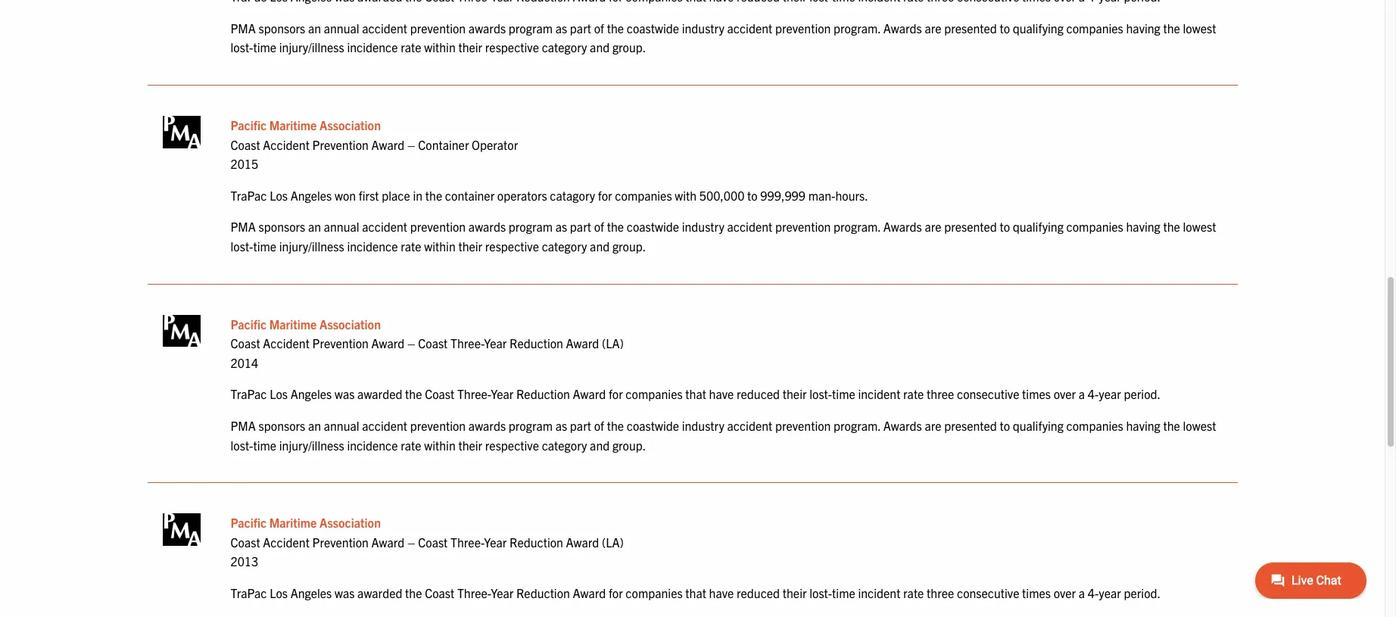 Task type: vqa. For each thing, say whether or not it's contained in the screenshot.
respective corresponding to Operator
yes



Task type: describe. For each thing, give the bounding box(es) containing it.
2 awarded from the top
[[358, 585, 403, 601]]

as for pacific maritime association coast accident prevention award – container operator 2015
[[556, 219, 568, 234]]

2 4- from the top
[[1088, 585, 1099, 601]]

1 awards from the top
[[469, 20, 506, 35]]

reduction inside pacific maritime association coast accident prevention award – coast three-year reduction award (la) 2014
[[510, 336, 564, 351]]

3 angeles from the top
[[291, 585, 332, 601]]

1 category from the top
[[542, 40, 587, 55]]

2 times from the top
[[1023, 585, 1051, 601]]

operators
[[498, 188, 547, 203]]

los for 2014
[[270, 387, 288, 402]]

1 injury/illness from the top
[[279, 40, 344, 55]]

2 over from the top
[[1054, 585, 1076, 601]]

reduction inside pacific maritime association coast accident prevention award – coast three-year reduction award (la) 2013
[[510, 535, 564, 550]]

presented for time
[[945, 418, 997, 433]]

for for pacific maritime association coast accident prevention award – container operator 2015
[[598, 188, 613, 203]]

2015
[[231, 156, 258, 171]]

1 respective from the top
[[485, 40, 539, 55]]

accident for 2013
[[263, 535, 310, 550]]

3 los from the top
[[270, 585, 288, 601]]

lowest for trapac los angeles was awarded the coast three-year reduction award for companies that have reduced their lost-time incident rate three consecutive times over a 4-year period.
[[1184, 418, 1217, 433]]

sponsors for pacific maritime association coast accident prevention award – container operator 2015
[[259, 219, 305, 234]]

2 a from the top
[[1079, 585, 1086, 601]]

pma sponsors an annual accident prevention awards program as part of the coastwide industry accident prevention program. awards are presented to qualifying companies having the lowest lost-time injury/illness incidence rate within their respective category and group. for 500,000
[[231, 219, 1217, 254]]

1 trapac los angeles was awarded the coast three-year reduction award for companies that have reduced their lost-time incident rate three consecutive times over a 4-year period. from the top
[[231, 387, 1161, 402]]

part for pacific maritime association coast accident prevention award – container operator 2015
[[570, 219, 592, 234]]

an for pacific maritime association coast accident prevention award – coast three-year reduction award (la) 2014
[[308, 418, 321, 433]]

trapac for 2015
[[231, 188, 267, 203]]

incidence for coast
[[347, 437, 398, 453]]

award inside "pacific maritime association coast accident prevention award – container operator 2015"
[[372, 137, 405, 152]]

prevention for won
[[312, 137, 369, 152]]

annual for container
[[324, 219, 359, 234]]

2 reduced from the top
[[737, 585, 780, 601]]

association for was
[[320, 316, 381, 331]]

program. for hours.
[[834, 219, 881, 234]]

2 three from the top
[[927, 585, 955, 601]]

annual for coast
[[324, 418, 359, 433]]

1 coastwide from the top
[[627, 20, 679, 35]]

2 consecutive from the top
[[957, 585, 1020, 601]]

program for pacific maritime association coast accident prevention award – container operator 2015
[[509, 219, 553, 234]]

1 lowest from the top
[[1184, 20, 1217, 35]]

1 awarded from the top
[[358, 387, 403, 402]]

qualifying for trapac los angeles was awarded the coast three-year reduction award for companies that have reduced their lost-time incident rate three consecutive times over a 4-year period.
[[1013, 418, 1064, 433]]

1 having from the top
[[1127, 20, 1161, 35]]

pacific for pacific maritime association coast accident prevention award – coast three-year reduction award (la) 2013
[[231, 515, 267, 530]]

1 qualifying from the top
[[1013, 20, 1064, 35]]

man-
[[809, 188, 836, 203]]

1 times from the top
[[1023, 387, 1051, 402]]

1 pma sponsors an annual accident prevention awards program as part of the coastwide industry accident prevention program. awards are presented to qualifying companies having the lowest lost-time injury/illness incidence rate within their respective category and group. from the top
[[231, 20, 1217, 55]]

1 sponsors from the top
[[259, 20, 305, 35]]

1 are from the top
[[925, 20, 942, 35]]

1 awards from the top
[[884, 20, 922, 35]]

within for coast
[[424, 437, 456, 453]]

1 consecutive from the top
[[957, 387, 1020, 402]]

maritime for 2013
[[270, 515, 317, 530]]

category for pacific maritime association coast accident prevention award – coast three-year reduction award (la) 2014
[[542, 437, 587, 453]]

1 three from the top
[[927, 387, 955, 402]]

angeles for 2015
[[291, 188, 332, 203]]

2 period. from the top
[[1124, 585, 1161, 601]]

having for trapac los angeles won first place in the container operators catagory for companies with 500,000 to 999,999 man-hours.
[[1127, 219, 1161, 234]]

are for time
[[925, 418, 942, 433]]

group. for pacific maritime association coast accident prevention award – coast three-year reduction award (la) 2014
[[613, 437, 646, 453]]

2 year from the top
[[1099, 585, 1122, 601]]

industry for have
[[682, 418, 725, 433]]

2 trapac los angeles was awarded the coast three-year reduction award for companies that have reduced their lost-time incident rate three consecutive times over a 4-year period. from the top
[[231, 585, 1161, 601]]

3 trapac from the top
[[231, 585, 267, 601]]

1 an from the top
[[308, 20, 321, 35]]

category for pacific maritime association coast accident prevention award – container operator 2015
[[542, 239, 587, 254]]

2 vertical spatial for
[[609, 585, 623, 601]]

– inside pacific maritime association coast accident prevention award – coast three-year reduction award (la) 2013
[[407, 535, 416, 550]]

place
[[382, 188, 410, 203]]

prevention inside pacific maritime association coast accident prevention award – coast three-year reduction award (la) 2013
[[312, 535, 369, 550]]

part for pacific maritime association coast accident prevention award – coast three-year reduction award (la) 2014
[[570, 418, 592, 433]]

group. for pacific maritime association coast accident prevention award – container operator 2015
[[613, 239, 646, 254]]

1 year from the top
[[1099, 387, 1122, 402]]

500,000
[[700, 188, 745, 203]]

sponsors for pacific maritime association coast accident prevention award – coast three-year reduction award (la) 2014
[[259, 418, 305, 433]]

hours.
[[836, 188, 869, 203]]

awards for time
[[884, 418, 922, 433]]

pma for pacific maritime association coast accident prevention award – coast three-year reduction award (la) 2014
[[231, 418, 256, 433]]

program for pacific maritime association coast accident prevention award – coast three-year reduction award (la) 2014
[[509, 418, 553, 433]]

qualifying for trapac los angeles won first place in the container operators catagory for companies with 500,000 to 999,999 man-hours.
[[1013, 219, 1064, 234]]

coastwide for pacific maritime association coast accident prevention award – container operator 2015
[[627, 219, 679, 234]]

los for 2015
[[270, 188, 288, 203]]

industry for 500,000
[[682, 219, 725, 234]]

1 have from the top
[[709, 387, 734, 402]]

1 industry from the top
[[682, 20, 725, 35]]

three- inside pacific maritime association coast accident prevention award – coast three-year reduction award (la) 2014
[[451, 336, 484, 351]]

2014
[[231, 355, 258, 370]]

2 was from the top
[[335, 585, 355, 601]]



Task type: locate. For each thing, give the bounding box(es) containing it.
1 trapac from the top
[[231, 188, 267, 203]]

1 group. from the top
[[613, 40, 646, 55]]

0 vertical spatial injury/illness
[[279, 40, 344, 55]]

1 vertical spatial part
[[570, 219, 592, 234]]

1 vertical spatial category
[[542, 239, 587, 254]]

2 vertical spatial trapac
[[231, 585, 267, 601]]

1 incident from the top
[[859, 387, 901, 402]]

1 vertical spatial injury/illness
[[279, 239, 344, 254]]

1 that from the top
[[686, 387, 707, 402]]

prevention
[[312, 137, 369, 152], [312, 336, 369, 351], [312, 535, 369, 550]]

pacific maritime association coast accident prevention award – coast three-year reduction award (la) 2013
[[231, 515, 624, 569]]

2 prevention from the top
[[312, 336, 369, 351]]

2 association from the top
[[320, 316, 381, 331]]

3 group. from the top
[[613, 437, 646, 453]]

prevention inside pacific maritime association coast accident prevention award – coast three-year reduction award (la) 2014
[[312, 336, 369, 351]]

2 respective from the top
[[485, 239, 539, 254]]

0 vertical spatial pacific
[[231, 117, 267, 133]]

awards for operator
[[469, 219, 506, 234]]

respective for three-
[[485, 437, 539, 453]]

0 vertical spatial of
[[594, 20, 604, 35]]

are for hours.
[[925, 219, 942, 234]]

los
[[270, 188, 288, 203], [270, 387, 288, 402], [270, 585, 288, 601]]

reduced
[[737, 387, 780, 402], [737, 585, 780, 601]]

as
[[556, 20, 568, 35], [556, 219, 568, 234], [556, 418, 568, 433]]

of for pacific maritime association coast accident prevention award – coast three-year reduction award (la) 2014
[[594, 418, 604, 433]]

1 was from the top
[[335, 387, 355, 402]]

2 vertical spatial angeles
[[291, 585, 332, 601]]

pacific for pacific maritime association coast accident prevention award – coast three-year reduction award (la) 2014
[[231, 316, 267, 331]]

1 program. from the top
[[834, 20, 881, 35]]

2 have from the top
[[709, 585, 734, 601]]

coast
[[231, 137, 260, 152], [231, 336, 260, 351], [418, 336, 448, 351], [425, 387, 455, 402], [231, 535, 260, 550], [418, 535, 448, 550], [425, 585, 455, 601]]

0 vertical spatial awards
[[884, 20, 922, 35]]

injury/illness for pacific maritime association coast accident prevention award – container operator 2015
[[279, 239, 344, 254]]

within
[[424, 40, 456, 55], [424, 239, 456, 254], [424, 437, 456, 453]]

999,999
[[761, 188, 806, 203]]

pacific inside pacific maritime association coast accident prevention award – coast three-year reduction award (la) 2014
[[231, 316, 267, 331]]

1 vertical spatial for
[[609, 387, 623, 402]]

2 vertical spatial annual
[[324, 418, 359, 433]]

three- inside pacific maritime association coast accident prevention award – coast three-year reduction award (la) 2013
[[451, 535, 484, 550]]

association
[[320, 117, 381, 133], [320, 316, 381, 331], [320, 515, 381, 530]]

1 vertical spatial program
[[509, 219, 553, 234]]

accident for 2015
[[263, 137, 310, 152]]

1 pma from the top
[[231, 20, 256, 35]]

catagory
[[550, 188, 596, 203]]

pma for pacific maritime association coast accident prevention award – container operator 2015
[[231, 219, 256, 234]]

maritime inside pacific maritime association coast accident prevention award – coast three-year reduction award (la) 2014
[[270, 316, 317, 331]]

3 industry from the top
[[682, 418, 725, 433]]

1 vertical spatial accident
[[263, 336, 310, 351]]

2 vertical spatial –
[[407, 535, 416, 550]]

pacific inside "pacific maritime association coast accident prevention award – container operator 2015"
[[231, 117, 267, 133]]

0 vertical spatial angeles
[[291, 188, 332, 203]]

2 vertical spatial association
[[320, 515, 381, 530]]

within for container
[[424, 239, 456, 254]]

2 vertical spatial program.
[[834, 418, 881, 433]]

2 incident from the top
[[859, 585, 901, 601]]

0 vertical spatial pma
[[231, 20, 256, 35]]

injury/illness for pacific maritime association coast accident prevention award – coast three-year reduction award (la) 2014
[[279, 437, 344, 453]]

0 vertical spatial reduced
[[737, 387, 780, 402]]

2 vertical spatial lowest
[[1184, 418, 1217, 433]]

(la) for pacific maritime association coast accident prevention award – coast three-year reduction award (la) 2013
[[602, 535, 624, 550]]

pacific up the 2014
[[231, 316, 267, 331]]

2 of from the top
[[594, 219, 604, 234]]

1 vertical spatial of
[[594, 219, 604, 234]]

0 vertical spatial coastwide
[[627, 20, 679, 35]]

in
[[413, 188, 423, 203]]

2 lowest from the top
[[1184, 219, 1217, 234]]

1 vertical spatial lowest
[[1184, 219, 1217, 234]]

–
[[407, 137, 416, 152], [407, 336, 416, 351], [407, 535, 416, 550]]

1 vertical spatial have
[[709, 585, 734, 601]]

their
[[459, 40, 483, 55], [459, 239, 483, 254], [783, 387, 807, 402], [459, 437, 483, 453], [783, 585, 807, 601]]

0 vertical spatial prevention
[[312, 137, 369, 152]]

3 presented from the top
[[945, 418, 997, 433]]

(la) inside pacific maritime association coast accident prevention award – coast three-year reduction award (la) 2014
[[602, 336, 624, 351]]

0 vertical spatial program
[[509, 20, 553, 35]]

awards for hours.
[[884, 219, 922, 234]]

1 and from the top
[[590, 40, 610, 55]]

accident for 2014
[[263, 336, 310, 351]]

won
[[335, 188, 356, 203]]

1 vertical spatial qualifying
[[1013, 219, 1064, 234]]

accident inside pacific maritime association coast accident prevention award – coast three-year reduction award (la) 2014
[[263, 336, 310, 351]]

coastwide for pacific maritime association coast accident prevention award – coast three-year reduction award (la) 2014
[[627, 418, 679, 433]]

3 program. from the top
[[834, 418, 881, 433]]

2 – from the top
[[407, 336, 416, 351]]

pacific for pacific maritime association coast accident prevention award – container operator 2015
[[231, 117, 267, 133]]

0 vertical spatial awarded
[[358, 387, 403, 402]]

1 period. from the top
[[1124, 387, 1161, 402]]

1 vertical spatial angeles
[[291, 387, 332, 402]]

1 vertical spatial los
[[270, 387, 288, 402]]

2 vertical spatial as
[[556, 418, 568, 433]]

0 vertical spatial within
[[424, 40, 456, 55]]

2 vertical spatial respective
[[485, 437, 539, 453]]

2 part from the top
[[570, 219, 592, 234]]

2 vertical spatial prevention
[[312, 535, 369, 550]]

2 trapac from the top
[[231, 387, 267, 402]]

0 vertical spatial 4-
[[1088, 387, 1099, 402]]

2 injury/illness from the top
[[279, 239, 344, 254]]

lowest
[[1184, 20, 1217, 35], [1184, 219, 1217, 234], [1184, 418, 1217, 433]]

coast inside "pacific maritime association coast accident prevention award – container operator 2015"
[[231, 137, 260, 152]]

0 vertical spatial for
[[598, 188, 613, 203]]

1 vertical spatial coastwide
[[627, 219, 679, 234]]

and for pacific maritime association coast accident prevention award – container operator 2015
[[590, 239, 610, 254]]

companies
[[1067, 20, 1124, 35], [615, 188, 672, 203], [1067, 219, 1124, 234], [626, 387, 683, 402], [1067, 418, 1124, 433], [626, 585, 683, 601]]

1 vertical spatial within
[[424, 239, 456, 254]]

2 vertical spatial awards
[[469, 418, 506, 433]]

trapac down the 2014
[[231, 387, 267, 402]]

2 and from the top
[[590, 239, 610, 254]]

are
[[925, 20, 942, 35], [925, 219, 942, 234], [925, 418, 942, 433]]

1 vertical spatial incident
[[859, 585, 901, 601]]

1 vertical spatial an
[[308, 219, 321, 234]]

year inside pacific maritime association coast accident prevention award – coast three-year reduction award (la) 2014
[[484, 336, 507, 351]]

first
[[359, 188, 379, 203]]

to
[[1000, 20, 1011, 35], [748, 188, 758, 203], [1000, 219, 1011, 234], [1000, 418, 1011, 433]]

2 incidence from the top
[[347, 239, 398, 254]]

pma sponsors an annual accident prevention awards program as part of the coastwide industry accident prevention program. awards are presented to qualifying companies having the lowest lost-time injury/illness incidence rate within their respective category and group. for have
[[231, 418, 1217, 453]]

2 vertical spatial and
[[590, 437, 610, 453]]

association inside pacific maritime association coast accident prevention award – coast three-year reduction award (la) 2014
[[320, 316, 381, 331]]

a
[[1079, 387, 1086, 402], [1079, 585, 1086, 601]]

1 vertical spatial awards
[[884, 219, 922, 234]]

trapac los angeles was awarded the coast three-year reduction award for companies that have reduced their lost-time incident rate three consecutive times over a 4-year period.
[[231, 387, 1161, 402], [231, 585, 1161, 601]]

pacific up 2013
[[231, 515, 267, 530]]

2 vertical spatial injury/illness
[[279, 437, 344, 453]]

2 vertical spatial part
[[570, 418, 592, 433]]

1 angeles from the top
[[291, 188, 332, 203]]

association inside "pacific maritime association coast accident prevention award – container operator 2015"
[[320, 117, 381, 133]]

of for pacific maritime association coast accident prevention award – container operator 2015
[[594, 219, 604, 234]]

program.
[[834, 20, 881, 35], [834, 219, 881, 234], [834, 418, 881, 433]]

3 lowest from the top
[[1184, 418, 1217, 433]]

maritime inside pacific maritime association coast accident prevention award – coast three-year reduction award (la) 2013
[[270, 515, 317, 530]]

program
[[509, 20, 553, 35], [509, 219, 553, 234], [509, 418, 553, 433]]

2 program from the top
[[509, 219, 553, 234]]

trapac
[[231, 188, 267, 203], [231, 387, 267, 402], [231, 585, 267, 601]]

3 are from the top
[[925, 418, 942, 433]]

1 vertical spatial association
[[320, 316, 381, 331]]

– for place
[[407, 137, 416, 152]]

respective
[[485, 40, 539, 55], [485, 239, 539, 254], [485, 437, 539, 453]]

the
[[607, 20, 624, 35], [1164, 20, 1181, 35], [426, 188, 442, 203], [607, 219, 624, 234], [1164, 219, 1181, 234], [405, 387, 422, 402], [607, 418, 624, 433], [1164, 418, 1181, 433], [405, 585, 422, 601]]

2 vertical spatial an
[[308, 418, 321, 433]]

awards
[[884, 20, 922, 35], [884, 219, 922, 234], [884, 418, 922, 433]]

0 vertical spatial association
[[320, 117, 381, 133]]

2 industry from the top
[[682, 219, 725, 234]]

0 vertical spatial accident
[[263, 137, 310, 152]]

2 (la) from the top
[[602, 535, 624, 550]]

2 that from the top
[[686, 585, 707, 601]]

0 vertical spatial presented
[[945, 20, 997, 35]]

2013
[[231, 554, 258, 569]]

0 vertical spatial an
[[308, 20, 321, 35]]

0 vertical spatial respective
[[485, 40, 539, 55]]

4-
[[1088, 387, 1099, 402], [1088, 585, 1099, 601]]

for for pacific maritime association coast accident prevention award – coast three-year reduction award (la) 2014
[[609, 387, 623, 402]]

2 vertical spatial group.
[[613, 437, 646, 453]]

1 vertical spatial industry
[[682, 219, 725, 234]]

1 presented from the top
[[945, 20, 997, 35]]

angeles
[[291, 188, 332, 203], [291, 387, 332, 402], [291, 585, 332, 601]]

– for the
[[407, 336, 416, 351]]

1 maritime from the top
[[270, 117, 317, 133]]

group.
[[613, 40, 646, 55], [613, 239, 646, 254], [613, 437, 646, 453]]

2 group. from the top
[[613, 239, 646, 254]]

coastwide
[[627, 20, 679, 35], [627, 219, 679, 234], [627, 418, 679, 433]]

1 incidence from the top
[[347, 40, 398, 55]]

pacific maritime association coast accident prevention award – container operator 2015
[[231, 117, 518, 171]]

incident
[[859, 387, 901, 402], [859, 585, 901, 601]]

0 vertical spatial trapac
[[231, 188, 267, 203]]

accident inside pacific maritime association coast accident prevention award – coast three-year reduction award (la) 2013
[[263, 535, 310, 550]]

2 coastwide from the top
[[627, 219, 679, 234]]

1 part from the top
[[570, 20, 592, 35]]

presented for hours.
[[945, 219, 997, 234]]

having for trapac los angeles was awarded the coast three-year reduction award for companies that have reduced their lost-time incident rate three consecutive times over a 4-year period.
[[1127, 418, 1161, 433]]

three
[[927, 387, 955, 402], [927, 585, 955, 601]]

3 within from the top
[[424, 437, 456, 453]]

2 vertical spatial qualifying
[[1013, 418, 1064, 433]]

trapac for 2014
[[231, 387, 267, 402]]

over
[[1054, 387, 1076, 402], [1054, 585, 1076, 601]]

0 vertical spatial are
[[925, 20, 942, 35]]

3 sponsors from the top
[[259, 418, 305, 433]]

2 as from the top
[[556, 219, 568, 234]]

3 awards from the top
[[884, 418, 922, 433]]

0 vertical spatial sponsors
[[259, 20, 305, 35]]

prevention
[[410, 20, 466, 35], [776, 20, 831, 35], [410, 219, 466, 234], [776, 219, 831, 234], [410, 418, 466, 433], [776, 418, 831, 433]]

1 vertical spatial that
[[686, 585, 707, 601]]

0 vertical spatial that
[[686, 387, 707, 402]]

trapac los angeles won first place in the container operators catagory for companies with 500,000 to 999,999 man-hours.
[[231, 188, 869, 203]]

association for won
[[320, 117, 381, 133]]

having
[[1127, 20, 1161, 35], [1127, 219, 1161, 234], [1127, 418, 1161, 433]]

2 accident from the top
[[263, 336, 310, 351]]

2 program. from the top
[[834, 219, 881, 234]]

that
[[686, 387, 707, 402], [686, 585, 707, 601]]

3 incidence from the top
[[347, 437, 398, 453]]

0 vertical spatial a
[[1079, 387, 1086, 402]]

2 vertical spatial pacific
[[231, 515, 267, 530]]

0 vertical spatial consecutive
[[957, 387, 1020, 402]]

2 vertical spatial pma
[[231, 418, 256, 433]]

presented
[[945, 20, 997, 35], [945, 219, 997, 234], [945, 418, 997, 433]]

(la)
[[602, 336, 624, 351], [602, 535, 624, 550]]

1 4- from the top
[[1088, 387, 1099, 402]]

year
[[1099, 387, 1122, 402], [1099, 585, 1122, 601]]

awarded down pacific maritime association coast accident prevention award – coast three-year reduction award (la) 2013
[[358, 585, 403, 601]]

prevention for was
[[312, 336, 369, 351]]

rate
[[401, 40, 422, 55], [401, 239, 422, 254], [904, 387, 924, 402], [401, 437, 422, 453], [904, 585, 924, 601]]

container
[[445, 188, 495, 203]]

and for pacific maritime association coast accident prevention award – coast three-year reduction award (la) 2014
[[590, 437, 610, 453]]

awarded
[[358, 387, 403, 402], [358, 585, 403, 601]]

2 qualifying from the top
[[1013, 219, 1064, 234]]

incidence for container
[[347, 239, 398, 254]]

maritime inside "pacific maritime association coast accident prevention award – container operator 2015"
[[270, 117, 317, 133]]

2 vertical spatial category
[[542, 437, 587, 453]]

1 within from the top
[[424, 40, 456, 55]]

0 vertical spatial awards
[[469, 20, 506, 35]]

2 los from the top
[[270, 387, 288, 402]]

0 vertical spatial having
[[1127, 20, 1161, 35]]

reduction
[[510, 336, 564, 351], [517, 387, 570, 402], [510, 535, 564, 550], [517, 585, 570, 601]]

awards
[[469, 20, 506, 35], [469, 219, 506, 234], [469, 418, 506, 433]]

1 vertical spatial incidence
[[347, 239, 398, 254]]

1 program from the top
[[509, 20, 553, 35]]

1 vertical spatial –
[[407, 336, 416, 351]]

2 vertical spatial incidence
[[347, 437, 398, 453]]

maritime for 2015
[[270, 117, 317, 133]]

program. for time
[[834, 418, 881, 433]]

part
[[570, 20, 592, 35], [570, 219, 592, 234], [570, 418, 592, 433]]

1 vertical spatial awarded
[[358, 585, 403, 601]]

3 injury/illness from the top
[[279, 437, 344, 453]]

0 vertical spatial have
[[709, 387, 734, 402]]

sponsors
[[259, 20, 305, 35], [259, 219, 305, 234], [259, 418, 305, 433]]

3 and from the top
[[590, 437, 610, 453]]

maritime
[[270, 117, 317, 133], [270, 316, 317, 331], [270, 515, 317, 530]]

accident inside "pacific maritime association coast accident prevention award – container operator 2015"
[[263, 137, 310, 152]]

have
[[709, 387, 734, 402], [709, 585, 734, 601]]

period.
[[1124, 387, 1161, 402], [1124, 585, 1161, 601]]

time
[[253, 40, 277, 55], [253, 239, 277, 254], [833, 387, 856, 402], [253, 437, 277, 453], [833, 585, 856, 601]]

1 vertical spatial was
[[335, 585, 355, 601]]

3 program from the top
[[509, 418, 553, 433]]

0 vertical spatial times
[[1023, 387, 1051, 402]]

1 vertical spatial reduced
[[737, 585, 780, 601]]

1 of from the top
[[594, 20, 604, 35]]

with
[[675, 188, 697, 203]]

awards for three-
[[469, 418, 506, 433]]

1 vertical spatial are
[[925, 219, 942, 234]]

2 vertical spatial are
[[925, 418, 942, 433]]

1 vertical spatial sponsors
[[259, 219, 305, 234]]

1 los from the top
[[270, 188, 288, 203]]

1 annual from the top
[[324, 20, 359, 35]]

2 vertical spatial coastwide
[[627, 418, 679, 433]]

industry
[[682, 20, 725, 35], [682, 219, 725, 234], [682, 418, 725, 433]]

1 accident from the top
[[263, 137, 310, 152]]

was
[[335, 387, 355, 402], [335, 585, 355, 601]]

accident
[[263, 137, 310, 152], [263, 336, 310, 351], [263, 535, 310, 550]]

trapac down the 2015
[[231, 188, 267, 203]]

1 vertical spatial 4-
[[1088, 585, 1099, 601]]

1 over from the top
[[1054, 387, 1076, 402]]

1 a from the top
[[1079, 387, 1086, 402]]

container
[[418, 137, 469, 152]]

0 vertical spatial was
[[335, 387, 355, 402]]

pma
[[231, 20, 256, 35], [231, 219, 256, 234], [231, 418, 256, 433]]

2 category from the top
[[542, 239, 587, 254]]

2 vertical spatial having
[[1127, 418, 1161, 433]]

lowest for trapac los angeles won first place in the container operators catagory for companies with 500,000 to 999,999 man-hours.
[[1184, 219, 1217, 234]]

1 pacific from the top
[[231, 117, 267, 133]]

annual
[[324, 20, 359, 35], [324, 219, 359, 234], [324, 418, 359, 433]]

angeles for 2014
[[291, 387, 332, 402]]

1 vertical spatial respective
[[485, 239, 539, 254]]

association inside pacific maritime association coast accident prevention award – coast three-year reduction award (la) 2013
[[320, 515, 381, 530]]

for
[[598, 188, 613, 203], [609, 387, 623, 402], [609, 585, 623, 601]]

1 vertical spatial maritime
[[270, 316, 317, 331]]

category
[[542, 40, 587, 55], [542, 239, 587, 254], [542, 437, 587, 453]]

accident
[[362, 20, 408, 35], [728, 20, 773, 35], [362, 219, 408, 234], [728, 219, 773, 234], [362, 418, 408, 433], [728, 418, 773, 433]]

3 annual from the top
[[324, 418, 359, 433]]

2 vertical spatial pma sponsors an annual accident prevention awards program as part of the coastwide industry accident prevention program. awards are presented to qualifying companies having the lowest lost-time injury/illness incidence rate within their respective category and group.
[[231, 418, 1217, 453]]

award
[[372, 137, 405, 152], [372, 336, 405, 351], [566, 336, 599, 351], [573, 387, 606, 402], [372, 535, 405, 550], [566, 535, 599, 550], [573, 585, 606, 601]]

an for pacific maritime association coast accident prevention award – container operator 2015
[[308, 219, 321, 234]]

0 vertical spatial category
[[542, 40, 587, 55]]

2 awards from the top
[[884, 219, 922, 234]]

2 awards from the top
[[469, 219, 506, 234]]

pacific up the 2015
[[231, 117, 267, 133]]

times
[[1023, 387, 1051, 402], [1023, 585, 1051, 601]]

1 vertical spatial group.
[[613, 239, 646, 254]]

0 vertical spatial incidence
[[347, 40, 398, 55]]

respective for operator
[[485, 239, 539, 254]]

0 vertical spatial industry
[[682, 20, 725, 35]]

pacific
[[231, 117, 267, 133], [231, 316, 267, 331], [231, 515, 267, 530]]

1 vertical spatial consecutive
[[957, 585, 1020, 601]]

1 vertical spatial a
[[1079, 585, 1086, 601]]

awarded down pacific maritime association coast accident prevention award – coast three-year reduction award (la) 2014
[[358, 387, 403, 402]]

three-
[[451, 336, 484, 351], [457, 387, 491, 402], [451, 535, 484, 550], [457, 585, 491, 601]]

(la) inside pacific maritime association coast accident prevention award – coast three-year reduction award (la) 2013
[[602, 535, 624, 550]]

1 vertical spatial prevention
[[312, 336, 369, 351]]

as for pacific maritime association coast accident prevention award – coast three-year reduction award (la) 2014
[[556, 418, 568, 433]]

1 vertical spatial annual
[[324, 219, 359, 234]]

2 pma from the top
[[231, 219, 256, 234]]

injury/illness
[[279, 40, 344, 55], [279, 239, 344, 254], [279, 437, 344, 453]]

year
[[484, 336, 507, 351], [491, 387, 514, 402], [484, 535, 507, 550], [491, 585, 514, 601]]

1 reduced from the top
[[737, 387, 780, 402]]

1 as from the top
[[556, 20, 568, 35]]

incidence
[[347, 40, 398, 55], [347, 239, 398, 254], [347, 437, 398, 453]]

2 vertical spatial industry
[[682, 418, 725, 433]]

qualifying
[[1013, 20, 1064, 35], [1013, 219, 1064, 234], [1013, 418, 1064, 433]]

maritime for 2014
[[270, 316, 317, 331]]

3 of from the top
[[594, 418, 604, 433]]

– inside pacific maritime association coast accident prevention award – coast three-year reduction award (la) 2014
[[407, 336, 416, 351]]

of
[[594, 20, 604, 35], [594, 219, 604, 234], [594, 418, 604, 433]]

trapac down 2013
[[231, 585, 267, 601]]

consecutive
[[957, 387, 1020, 402], [957, 585, 1020, 601]]

3 having from the top
[[1127, 418, 1161, 433]]

prevention inside "pacific maritime association coast accident prevention award – container operator 2015"
[[312, 137, 369, 152]]

pacific inside pacific maritime association coast accident prevention award – coast three-year reduction award (la) 2013
[[231, 515, 267, 530]]

pma sponsors an annual accident prevention awards program as part of the coastwide industry accident prevention program. awards are presented to qualifying companies having the lowest lost-time injury/illness incidence rate within their respective category and group.
[[231, 20, 1217, 55], [231, 219, 1217, 254], [231, 418, 1217, 453]]

0 vertical spatial and
[[590, 40, 610, 55]]

3 coastwide from the top
[[627, 418, 679, 433]]

pacific maritime association coast accident prevention award – coast three-year reduction award (la) 2014
[[231, 316, 624, 370]]

2 vertical spatial of
[[594, 418, 604, 433]]

an
[[308, 20, 321, 35], [308, 219, 321, 234], [308, 418, 321, 433]]

1 association from the top
[[320, 117, 381, 133]]

3 qualifying from the top
[[1013, 418, 1064, 433]]

– inside "pacific maritime association coast accident prevention award – container operator 2015"
[[407, 137, 416, 152]]

lost-
[[231, 40, 253, 55], [231, 239, 253, 254], [810, 387, 833, 402], [231, 437, 253, 453], [810, 585, 833, 601]]

3 accident from the top
[[263, 535, 310, 550]]

year inside pacific maritime association coast accident prevention award – coast three-year reduction award (la) 2013
[[484, 535, 507, 550]]

0 vertical spatial year
[[1099, 387, 1122, 402]]

and
[[590, 40, 610, 55], [590, 239, 610, 254], [590, 437, 610, 453]]

2 sponsors from the top
[[259, 219, 305, 234]]

1 (la) from the top
[[602, 336, 624, 351]]

operator
[[472, 137, 518, 152]]

3 an from the top
[[308, 418, 321, 433]]

1 vertical spatial (la)
[[602, 535, 624, 550]]

1 vertical spatial awards
[[469, 219, 506, 234]]

2 maritime from the top
[[270, 316, 317, 331]]

(la) for pacific maritime association coast accident prevention award – coast three-year reduction award (la) 2014
[[602, 336, 624, 351]]



